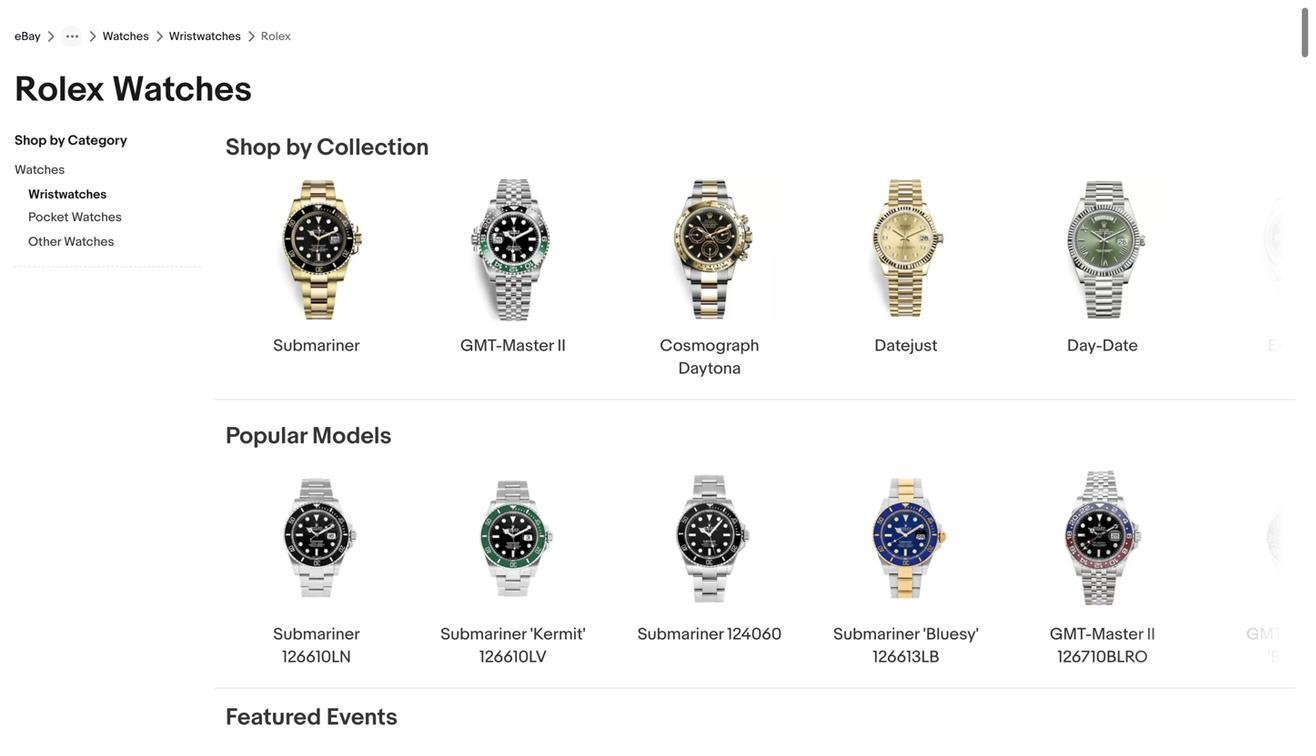 Task type: describe. For each thing, give the bounding box(es) containing it.
submariner for submariner  'kermit' 126610lv
[[441, 624, 527, 644]]

cosmograph
[[660, 336, 760, 356]]

submariner image
[[244, 177, 390, 323]]

popular
[[226, 422, 307, 451]]

day-date
[[1068, 336, 1139, 356]]

by for collection
[[286, 134, 312, 162]]

1 horizontal spatial wristwatches
[[169, 29, 241, 43]]

daytona
[[679, 359, 741, 379]]

datejust link
[[816, 177, 998, 357]]

submariner 'bluesy' 126613lb image
[[834, 466, 979, 611]]

category
[[68, 132, 127, 149]]

date
[[1103, 336, 1139, 356]]

ii for gmt-master ii 126710blro
[[1147, 624, 1156, 644]]

watches wristwatches pocket watches other watches
[[15, 162, 122, 250]]

watches down shop by category in the left of the page
[[15, 162, 65, 178]]

1 vertical spatial watches link
[[15, 162, 188, 180]]

submariner 'bluesy' 126613lb
[[834, 624, 979, 667]]

gmt-master ii image
[[441, 177, 586, 323]]

submariner 126610ln
[[273, 624, 360, 667]]

126610lv
[[480, 647, 547, 667]]

watches up other watches link
[[72, 210, 122, 225]]

day-
[[1068, 336, 1103, 356]]

featured
[[226, 704, 321, 732]]

pocket
[[28, 210, 69, 225]]

datejust image
[[834, 177, 979, 323]]

day date image
[[1030, 177, 1176, 323]]

datejust
[[875, 336, 938, 356]]

rolex watches main content
[[0, 18, 1311, 740]]

pocket watches link
[[28, 210, 201, 227]]

gmt-master ii link
[[422, 177, 604, 357]]

'bluesy'
[[924, 624, 979, 644]]

watches up the rolex watches
[[103, 29, 149, 43]]

submariner for submariner 124060
[[638, 624, 724, 644]]

explorer image
[[1227, 177, 1311, 323]]

by for category
[[50, 132, 65, 149]]

watches down "wristwatches" link
[[112, 69, 252, 112]]

ii for gmt-master ii
[[558, 336, 566, 356]]

other watches link
[[28, 234, 201, 252]]

collection
[[317, 134, 429, 162]]



Task type: vqa. For each thing, say whether or not it's contained in the screenshot.
'Select' associated with Add
no



Task type: locate. For each thing, give the bounding box(es) containing it.
126610ln
[[282, 647, 351, 667]]

submariner for submariner
[[273, 336, 360, 356]]

submariner inside submariner 'bluesy' 126613lb
[[834, 624, 920, 644]]

0 horizontal spatial gmt-
[[461, 336, 502, 356]]

1 horizontal spatial ii
[[1147, 624, 1156, 644]]

submariner
[[273, 336, 360, 356], [273, 624, 360, 644], [441, 624, 527, 644], [638, 624, 724, 644], [834, 624, 920, 644]]

day-date link
[[1012, 177, 1194, 357]]

gmt-ma
[[1247, 624, 1311, 690]]

1 horizontal spatial by
[[286, 134, 312, 162]]

0 horizontal spatial master
[[502, 336, 554, 356]]

wristwatches inside watches wristwatches pocket watches other watches
[[28, 187, 107, 203]]

wristwatches up pocket
[[28, 187, 107, 203]]

'kermit'
[[530, 624, 586, 644]]

ii inside gmt-master ii 126710blro
[[1147, 624, 1156, 644]]

by left collection
[[286, 134, 312, 162]]

wristwatches
[[169, 29, 241, 43], [28, 187, 107, 203]]

rolex watches
[[15, 69, 252, 112]]

submariner  'kermit' 126610lv
[[441, 624, 586, 667]]

1 horizontal spatial gmt-
[[1050, 624, 1092, 644]]

gmt-
[[461, 336, 502, 356], [1050, 624, 1092, 644], [1247, 624, 1289, 644]]

ebay
[[15, 29, 41, 43]]

submariner 126610ln link
[[226, 466, 408, 669]]

1 vertical spatial wristwatches
[[28, 187, 107, 203]]

0 horizontal spatial by
[[50, 132, 65, 149]]

shop by category
[[15, 132, 127, 149]]

ma
[[1289, 624, 1311, 644]]

other
[[28, 234, 61, 250]]

submariner  'kermit' 126610lv image
[[441, 466, 586, 611]]

submariner 126610ln image
[[244, 466, 390, 611]]

watches link
[[103, 29, 149, 43], [15, 162, 188, 180]]

0 vertical spatial master
[[502, 336, 554, 356]]

gmt-ma link
[[1209, 466, 1311, 690]]

submariner up 126613lb
[[834, 624, 920, 644]]

submariner  'kermit' 126610lv link
[[422, 466, 604, 669]]

gmt-master ii
[[461, 336, 566, 356]]

0 horizontal spatial shop
[[15, 132, 47, 149]]

explor link
[[1209, 177, 1311, 357]]

featured events
[[226, 704, 398, 732]]

master for gmt-master ii 126710blro
[[1092, 624, 1144, 644]]

1 horizontal spatial master
[[1092, 624, 1144, 644]]

by left 'category'
[[50, 132, 65, 149]]

0 vertical spatial wristwatches
[[169, 29, 241, 43]]

watches link up the rolex watches
[[103, 29, 149, 43]]

submariner up popular models
[[273, 336, 360, 356]]

cosmograph daytona
[[660, 336, 760, 379]]

submariner up 126610ln
[[273, 624, 360, 644]]

wristwatches up the rolex watches
[[169, 29, 241, 43]]

ebay link
[[15, 29, 41, 43]]

submariner left 124060
[[638, 624, 724, 644]]

1 vertical spatial ii
[[1147, 624, 1156, 644]]

master
[[502, 336, 554, 356], [1092, 624, 1144, 644]]

watches link down 'category'
[[15, 162, 188, 180]]

watches
[[103, 29, 149, 43], [112, 69, 252, 112], [15, 162, 65, 178], [72, 210, 122, 225], [64, 234, 114, 250]]

cosmograph daytona image
[[637, 177, 783, 323]]

shop for shop by category
[[15, 132, 47, 149]]

gmt- for gmt-master ii
[[461, 336, 502, 356]]

gmt- inside gmt-master ii 126710blro
[[1050, 624, 1092, 644]]

master inside gmt-master ii 126710blro
[[1092, 624, 1144, 644]]

explor
[[1268, 336, 1311, 356]]

126613lb
[[873, 647, 940, 667]]

popular models
[[226, 422, 392, 451]]

submariner for submariner 126610ln
[[273, 624, 360, 644]]

submariner 124060 link
[[619, 466, 801, 646]]

gmt-master ii  'batman' 116710blnr image
[[1227, 466, 1311, 611]]

gmt-master ii 126710blro image
[[1030, 466, 1176, 611]]

0 horizontal spatial ii
[[558, 336, 566, 356]]

submariner up 126610lv
[[441, 624, 527, 644]]

watches down 'pocket watches' link
[[64, 234, 114, 250]]

events
[[327, 704, 398, 732]]

shop by collection
[[226, 134, 429, 162]]

gmt- for gmt-ma
[[1247, 624, 1289, 644]]

master for gmt-master ii
[[502, 336, 554, 356]]

124060
[[728, 624, 782, 644]]

gmt- for gmt-master ii 126710blro
[[1050, 624, 1092, 644]]

1 vertical spatial master
[[1092, 624, 1144, 644]]

wristwatches link
[[169, 29, 241, 43]]

submariner for submariner 'bluesy' 126613lb
[[834, 624, 920, 644]]

shop for shop by collection
[[226, 134, 281, 162]]

models
[[312, 422, 392, 451]]

submariner link
[[226, 177, 408, 357]]

by
[[50, 132, 65, 149], [286, 134, 312, 162]]

rolex
[[15, 69, 104, 112]]

submariner 124060 image
[[637, 466, 783, 611]]

gmt- inside gmt-ma
[[1247, 624, 1289, 644]]

0 vertical spatial ii
[[558, 336, 566, 356]]

1 horizontal spatial shop
[[226, 134, 281, 162]]

cosmograph daytona link
[[619, 177, 801, 380]]

0 horizontal spatial wristwatches
[[28, 187, 107, 203]]

shop
[[15, 132, 47, 149], [226, 134, 281, 162]]

0 vertical spatial watches link
[[103, 29, 149, 43]]

submariner 'bluesy' 126613lb link
[[816, 466, 998, 669]]

ii
[[558, 336, 566, 356], [1147, 624, 1156, 644]]

gmt-master ii 126710blro link
[[1012, 466, 1194, 669]]

2 horizontal spatial gmt-
[[1247, 624, 1289, 644]]

gmt-master ii 126710blro
[[1050, 624, 1156, 667]]

submariner 124060
[[638, 624, 782, 644]]

submariner inside "submariner  'kermit' 126610lv"
[[441, 624, 527, 644]]

126710blro
[[1058, 647, 1148, 667]]



